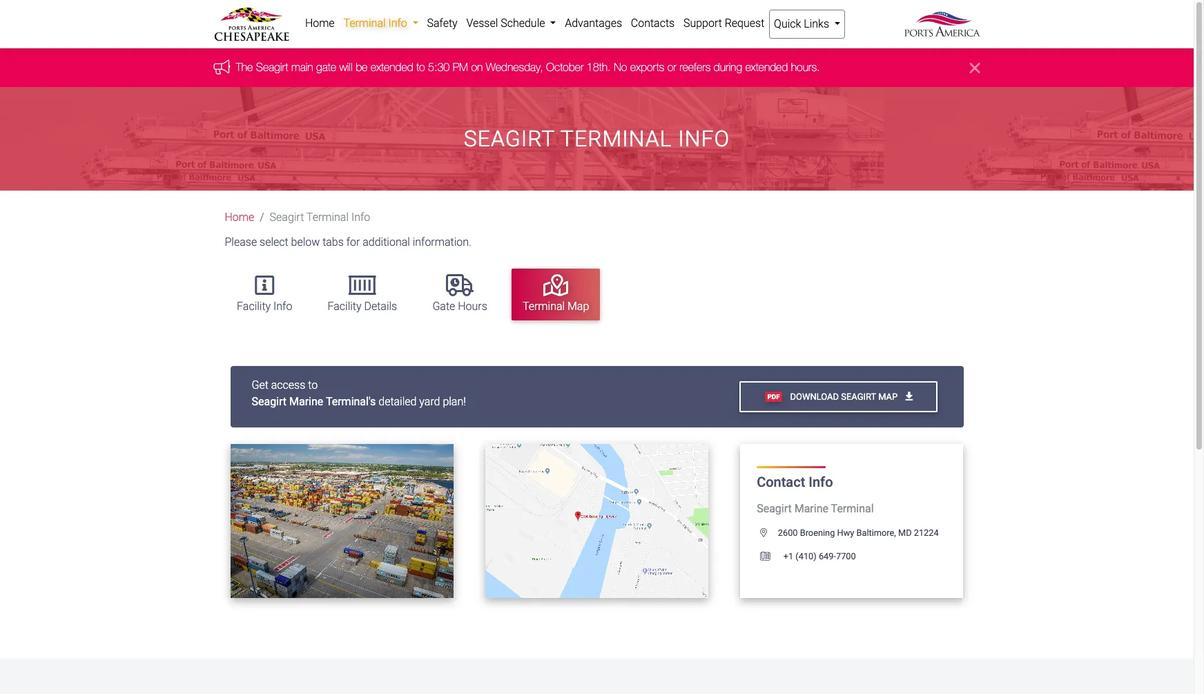 Task type: vqa. For each thing, say whether or not it's contained in the screenshot.
upgrade
no



Task type: describe. For each thing, give the bounding box(es) containing it.
map
[[879, 392, 898, 402]]

1 vertical spatial home link
[[225, 211, 254, 224]]

facility info
[[237, 300, 292, 313]]

hours.
[[792, 61, 820, 74]]

md
[[899, 528, 912, 538]]

the seagirt main gate will be extended to 5:30 pm on wednesday, october 18th.  no exports or reefers during extended hours.
[[236, 61, 820, 74]]

directions
[[574, 516, 624, 527]]

seagirt inside get  access to seagirt marine terminal's detailed yard plan!
[[252, 395, 287, 408]]

+1
[[784, 552, 794, 562]]

contact
[[757, 474, 806, 491]]

or
[[668, 61, 677, 74]]

get for get  access to seagirt marine terminal's detailed yard plan!
[[252, 378, 269, 391]]

safety
[[427, 17, 458, 30]]

terminal map link
[[512, 269, 601, 321]]

on
[[472, 61, 483, 74]]

phone office image
[[761, 553, 782, 562]]

terminal info
[[344, 17, 410, 30]]

will
[[339, 61, 353, 74]]

zoom
[[342, 516, 367, 527]]

to inside get  access to seagirt marine terminal's detailed yard plan!
[[308, 378, 318, 391]]

649-
[[819, 552, 837, 562]]

facility info link
[[226, 269, 304, 321]]

schedule
[[501, 17, 545, 30]]

terminal inside terminal info link
[[344, 17, 386, 30]]

facility details link
[[317, 269, 408, 321]]

gate hours link
[[422, 269, 499, 321]]

wednesday,
[[486, 61, 543, 74]]

gate hours
[[433, 300, 488, 313]]

home for right home link
[[305, 17, 335, 30]]

support request link
[[679, 10, 769, 37]]

get for get directions
[[555, 516, 572, 527]]

access
[[271, 378, 306, 391]]

details
[[364, 300, 397, 313]]

map
[[568, 300, 589, 313]]

hours
[[458, 300, 488, 313]]

for
[[347, 236, 360, 249]]

select
[[260, 236, 289, 249]]

pm
[[453, 61, 468, 74]]

reefers
[[680, 61, 711, 74]]

vessel schedule
[[467, 17, 548, 30]]

contacts link
[[627, 10, 679, 37]]

yard
[[420, 395, 440, 408]]

18th.
[[587, 61, 611, 74]]

+1 (410) 649-7700 link
[[757, 552, 857, 562]]

download
[[791, 392, 839, 402]]

terminal map
[[523, 300, 589, 313]]

download seagirt map
[[789, 392, 901, 402]]

facility details
[[328, 300, 397, 313]]

close image
[[970, 60, 981, 76]]

get directions link
[[532, 506, 663, 538]]

21224
[[915, 528, 939, 538]]

during
[[714, 61, 743, 74]]

detailed
[[379, 395, 417, 408]]



Task type: locate. For each thing, give the bounding box(es) containing it.
seagirt terminal info
[[464, 126, 730, 152], [270, 211, 370, 224]]

2600 broening hwy baltimore, md 21224 link
[[757, 528, 939, 538]]

marine down access
[[289, 395, 324, 408]]

gate
[[433, 300, 455, 313]]

1 vertical spatial home
[[225, 211, 254, 224]]

1 facility from the left
[[237, 300, 271, 313]]

the seagirt main gate will be extended to 5:30 pm on wednesday, october 18th.  no exports or reefers during extended hours. alert
[[0, 49, 1195, 87]]

information.
[[413, 236, 472, 249]]

home up gate
[[305, 17, 335, 30]]

1 horizontal spatial marine
[[795, 503, 829, 516]]

tab list
[[219, 262, 981, 327]]

safety link
[[423, 10, 462, 37]]

home up please
[[225, 211, 254, 224]]

quick links link
[[769, 10, 846, 39]]

0 horizontal spatial marine
[[289, 395, 324, 408]]

marine up broening
[[795, 503, 829, 516]]

1 horizontal spatial home
[[305, 17, 335, 30]]

1 vertical spatial to
[[308, 378, 318, 391]]

the seagirt main gate will be extended to 5:30 pm on wednesday, october 18th.  no exports or reefers during extended hours. link
[[236, 61, 820, 74]]

directions image
[[626, 516, 639, 526]]

terminal info link
[[339, 10, 423, 37]]

home for bottommost home link
[[225, 211, 254, 224]]

get inside get  access to seagirt marine terminal's detailed yard plan!
[[252, 378, 269, 391]]

home inside home link
[[305, 17, 335, 30]]

seagirt
[[256, 61, 288, 74], [464, 126, 555, 152], [270, 211, 304, 224], [842, 392, 877, 402], [252, 395, 287, 408], [757, 503, 792, 516]]

0 vertical spatial get
[[252, 378, 269, 391]]

be
[[356, 61, 368, 74]]

0 horizontal spatial seagirt terminal info
[[270, 211, 370, 224]]

get  access to seagirt marine terminal's detailed yard plan!
[[252, 378, 466, 408]]

info for terminal info
[[389, 17, 407, 30]]

main
[[292, 61, 313, 74]]

contact info
[[757, 474, 834, 491]]

info inside facility info link
[[274, 300, 292, 313]]

advantages
[[565, 17, 622, 30]]

1 extended from the left
[[371, 61, 414, 74]]

terminal
[[344, 17, 386, 30], [561, 126, 673, 152], [307, 211, 349, 224], [523, 300, 565, 313], [832, 503, 874, 516]]

0 horizontal spatial extended
[[371, 61, 414, 74]]

1 horizontal spatial facility
[[328, 300, 362, 313]]

2 vertical spatial to
[[328, 516, 340, 527]]

seagirt inside alert
[[256, 61, 288, 74]]

0 vertical spatial seagirt terminal info
[[464, 126, 730, 152]]

request
[[725, 17, 765, 30]]

plan!
[[443, 395, 466, 408]]

info
[[389, 17, 407, 30], [679, 126, 730, 152], [352, 211, 370, 224], [274, 300, 292, 313], [809, 474, 834, 491]]

support request
[[684, 17, 765, 30]]

0 horizontal spatial home
[[225, 211, 254, 224]]

quick
[[775, 17, 802, 30]]

click
[[302, 516, 326, 527]]

info inside "contact info" tab panel
[[809, 474, 834, 491]]

the
[[236, 61, 253, 74]]

home link
[[301, 10, 339, 37], [225, 211, 254, 224]]

home link up please
[[225, 211, 254, 224]]

home link up gate
[[301, 10, 339, 37]]

0 horizontal spatial to
[[308, 378, 318, 391]]

facility
[[237, 300, 271, 313], [328, 300, 362, 313]]

gate
[[316, 61, 336, 74]]

to inside button
[[328, 516, 340, 527]]

tabs
[[323, 236, 344, 249]]

additional
[[363, 236, 410, 249]]

1 vertical spatial get
[[555, 516, 572, 527]]

terminal inside "contact info" tab panel
[[832, 503, 874, 516]]

0 horizontal spatial get
[[252, 378, 269, 391]]

2600 broening hwy baltimore, md 21224
[[778, 528, 939, 538]]

map marker alt image
[[761, 529, 778, 538]]

contact info tab panel
[[215, 366, 980, 615]]

baltimore,
[[857, 528, 897, 538]]

5:30
[[428, 61, 450, 74]]

broening
[[800, 528, 836, 538]]

october
[[546, 61, 584, 74]]

facility left details
[[328, 300, 362, 313]]

get left access
[[252, 378, 269, 391]]

0 vertical spatial home
[[305, 17, 335, 30]]

2 horizontal spatial to
[[417, 61, 425, 74]]

(410)
[[796, 552, 817, 562]]

to inside alert
[[417, 61, 425, 74]]

to right click
[[328, 516, 340, 527]]

info inside terminal info link
[[389, 17, 407, 30]]

facility for facility details
[[328, 300, 362, 313]]

1 horizontal spatial seagirt terminal info
[[464, 126, 730, 152]]

1 vertical spatial marine
[[795, 503, 829, 516]]

tab list containing facility info
[[219, 262, 981, 327]]

contacts
[[631, 17, 675, 30]]

terminal inside "terminal map" link
[[523, 300, 565, 313]]

extended
[[371, 61, 414, 74], [746, 61, 788, 74]]

arrow alt to bottom image
[[906, 392, 914, 402]]

bullhorn image
[[214, 59, 236, 74]]

exports
[[631, 61, 665, 74]]

links
[[804, 17, 830, 30]]

terminal's
[[326, 395, 376, 408]]

1 horizontal spatial to
[[328, 516, 340, 527]]

support
[[684, 17, 723, 30]]

please
[[225, 236, 257, 249]]

info for contact info
[[809, 474, 834, 491]]

0 horizontal spatial facility
[[237, 300, 271, 313]]

click to zoom button
[[278, 506, 406, 538]]

to
[[417, 61, 425, 74], [308, 378, 318, 391], [328, 516, 340, 527]]

+1 (410) 649-7700
[[782, 552, 857, 562]]

please select below tabs for additional information.
[[225, 236, 472, 249]]

to left 5:30
[[417, 61, 425, 74]]

2 extended from the left
[[746, 61, 788, 74]]

vessel schedule link
[[462, 10, 561, 37]]

quick links
[[775, 17, 832, 30]]

0 vertical spatial to
[[417, 61, 425, 74]]

2600
[[778, 528, 798, 538]]

get directions
[[555, 516, 626, 527]]

0 vertical spatial marine
[[289, 395, 324, 408]]

below
[[291, 236, 320, 249]]

info for facility info
[[274, 300, 292, 313]]

home
[[305, 17, 335, 30], [225, 211, 254, 224]]

1 horizontal spatial get
[[555, 516, 572, 527]]

no
[[614, 61, 628, 74]]

2 facility from the left
[[328, 300, 362, 313]]

marine inside get  access to seagirt marine terminal's detailed yard plan!
[[289, 395, 324, 408]]

get left directions
[[555, 516, 572, 527]]

facility down please
[[237, 300, 271, 313]]

get
[[252, 378, 269, 391], [555, 516, 572, 527]]

0 vertical spatial home link
[[301, 10, 339, 37]]

pdf
[[768, 393, 780, 401]]

hwy
[[838, 528, 855, 538]]

facility for facility info
[[237, 300, 271, 313]]

7700
[[837, 552, 857, 562]]

extended right during
[[746, 61, 788, 74]]

search plus image
[[370, 516, 382, 526]]

1 vertical spatial seagirt terminal info
[[270, 211, 370, 224]]

0 horizontal spatial home link
[[225, 211, 254, 224]]

1 horizontal spatial home link
[[301, 10, 339, 37]]

to right access
[[308, 378, 318, 391]]

vessel
[[467, 17, 498, 30]]

extended right be
[[371, 61, 414, 74]]

1 horizontal spatial extended
[[746, 61, 788, 74]]

advantages link
[[561, 10, 627, 37]]

seagirt marine terminal
[[757, 503, 874, 516]]

click to zoom
[[302, 516, 370, 527]]

marine
[[289, 395, 324, 408], [795, 503, 829, 516]]



